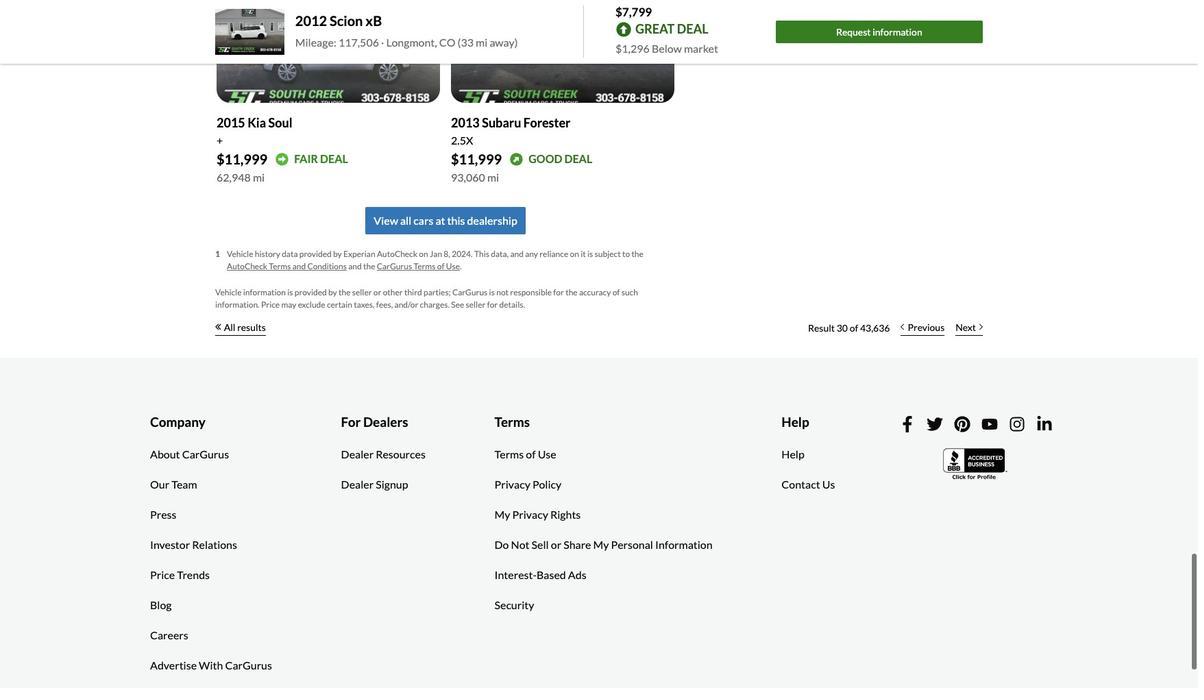 Task type: vqa. For each thing, say whether or not it's contained in the screenshot.
complete
no



Task type: locate. For each thing, give the bounding box(es) containing it.
terms up the terms of use
[[495, 414, 530, 429]]

1 horizontal spatial $11,999
[[451, 150, 502, 167]]

price left may
[[261, 299, 280, 309]]

my up do
[[495, 507, 510, 520]]

seller up taxes, at left top
[[352, 287, 372, 297]]

help up help link
[[782, 414, 810, 429]]

1 vertical spatial autocheck
[[227, 261, 267, 271]]

data
[[282, 248, 298, 259]]

provided inside vehicle information is provided by the seller or other third parties; cargurus is not responsible for the accuracy of such information. price may exclude certain taxes, fees, and/or charges. see seller for details.
[[295, 287, 327, 297]]

2 horizontal spatial is
[[588, 248, 593, 259]]

terms down jan
[[414, 261, 436, 271]]

0 vertical spatial my
[[495, 507, 510, 520]]

policy
[[533, 477, 562, 490]]

for right responsible
[[554, 287, 564, 297]]

away)
[[490, 36, 518, 49]]

0 horizontal spatial $11,999
[[217, 150, 268, 167]]

information up may
[[243, 287, 286, 297]]

on left it
[[570, 248, 579, 259]]

provided inside 1 vehicle history data provided by experian autocheck on jan 8, 2024. this data, and any reliance on it is subject to the autocheck terms and conditions and the cargurus terms of use .
[[300, 248, 332, 259]]

click for the bbb business review of this auto listing service in cambridge ma image
[[944, 447, 1009, 481]]

0 horizontal spatial autocheck
[[227, 261, 267, 271]]

2024.
[[452, 248, 473, 259]]

and down experian
[[348, 261, 362, 271]]

blog link
[[140, 590, 182, 620]]

charges.
[[420, 299, 450, 309]]

share
[[564, 537, 591, 550]]

or up fees,
[[374, 287, 382, 297]]

subject
[[595, 248, 621, 259]]

security
[[495, 598, 534, 611]]

details.
[[500, 299, 525, 309]]

is right it
[[588, 248, 593, 259]]

1 horizontal spatial deal
[[565, 152, 593, 165]]

2013 subaru forester image
[[451, 0, 675, 102]]

1 vertical spatial price
[[150, 568, 175, 581]]

chevron left image
[[901, 323, 905, 330]]

this
[[474, 248, 490, 259]]

my right share
[[594, 537, 609, 550]]

1 dealer from the top
[[341, 447, 374, 460]]

0 horizontal spatial deal
[[320, 152, 348, 165]]

of left the such
[[613, 287, 620, 297]]

0 horizontal spatial price
[[150, 568, 175, 581]]

1 horizontal spatial seller
[[466, 299, 486, 309]]

and left any
[[510, 248, 524, 259]]

privacy down privacy policy link
[[513, 507, 548, 520]]

use down 8,
[[446, 261, 460, 271]]

dealer down 'for'
[[341, 447, 374, 460]]

.
[[460, 261, 462, 271]]

use
[[446, 261, 460, 271], [538, 447, 557, 460]]

0 vertical spatial information
[[873, 26, 923, 37]]

mi right the 62,948
[[253, 170, 265, 183]]

0 horizontal spatial or
[[374, 287, 382, 297]]

company
[[150, 414, 206, 429]]

mi right (33
[[476, 36, 488, 49]]

of inside vehicle information is provided by the seller or other third parties; cargurus is not responsible for the accuracy of such information. price may exclude certain taxes, fees, and/or charges. see seller for details.
[[613, 287, 620, 297]]

autocheck down history
[[227, 261, 267, 271]]

blog
[[150, 598, 172, 611]]

on
[[419, 248, 428, 259], [570, 248, 579, 259]]

all results link
[[215, 312, 266, 342]]

0 vertical spatial provided
[[300, 248, 332, 259]]

1 vertical spatial use
[[538, 447, 557, 460]]

our team link
[[140, 469, 207, 499]]

1 vertical spatial help
[[782, 447, 805, 460]]

vehicle up "information." at the left top of the page
[[215, 287, 242, 297]]

0 vertical spatial by
[[333, 248, 342, 259]]

0 vertical spatial privacy
[[495, 477, 531, 490]]

history
[[255, 248, 280, 259]]

price inside vehicle information is provided by the seller or other third parties; cargurus is not responsible for the accuracy of such information. price may exclude certain taxes, fees, and/or charges. see seller for details.
[[261, 299, 280, 309]]

2 $11,999 from the left
[[451, 150, 502, 167]]

1 horizontal spatial and
[[348, 261, 362, 271]]

0 horizontal spatial for
[[487, 299, 498, 309]]

forester
[[524, 115, 571, 130]]

mi
[[476, 36, 488, 49], [253, 170, 265, 183], [487, 170, 499, 183]]

on left jan
[[419, 248, 428, 259]]

advertise with cargurus
[[150, 658, 272, 671]]

information inside vehicle information is provided by the seller or other third parties; cargurus is not responsible for the accuracy of such information. price may exclude certain taxes, fees, and/or charges. see seller for details.
[[243, 287, 286, 297]]

of right 30
[[850, 321, 859, 333]]

is up may
[[287, 287, 293, 297]]

vehicle inside 1 vehicle history data provided by experian autocheck on jan 8, 2024. this data, and any reliance on it is subject to the autocheck terms and conditions and the cargurus terms of use .
[[227, 248, 253, 259]]

deal right fair
[[320, 152, 348, 165]]

0 horizontal spatial my
[[495, 507, 510, 520]]

1 horizontal spatial for
[[554, 287, 564, 297]]

dealership
[[467, 213, 518, 226]]

information inside request information button
[[873, 26, 923, 37]]

of down jan
[[437, 261, 445, 271]]

vehicle
[[227, 248, 253, 259], [215, 287, 242, 297]]

·
[[381, 36, 384, 49]]

by
[[333, 248, 342, 259], [328, 287, 337, 297]]

press
[[150, 507, 177, 520]]

help up contact
[[782, 447, 805, 460]]

dealer inside 'link'
[[341, 477, 374, 490]]

2013
[[451, 115, 480, 130]]

dealer resources link
[[331, 439, 436, 469]]

by up conditions
[[333, 248, 342, 259]]

or right sell
[[551, 537, 562, 550]]

0 horizontal spatial is
[[287, 287, 293, 297]]

0 horizontal spatial use
[[446, 261, 460, 271]]

privacy down "terms of use" link
[[495, 477, 531, 490]]

the up certain
[[339, 287, 351, 297]]

chevron right image
[[980, 323, 983, 330]]

dealer left signup
[[341, 477, 374, 490]]

co
[[439, 36, 456, 49]]

0 vertical spatial use
[[446, 261, 460, 271]]

+
[[217, 133, 223, 146]]

scion
[[330, 13, 363, 29]]

1 $11,999 from the left
[[217, 150, 268, 167]]

93,060 mi
[[451, 170, 499, 183]]

1 vertical spatial my
[[594, 537, 609, 550]]

1 horizontal spatial my
[[594, 537, 609, 550]]

investor relations link
[[140, 529, 248, 559]]

by up certain
[[328, 287, 337, 297]]

2 on from the left
[[570, 248, 579, 259]]

investor
[[150, 537, 190, 550]]

30
[[837, 321, 848, 333]]

0 vertical spatial help
[[782, 414, 810, 429]]

about
[[150, 447, 180, 460]]

$11,999 up 93,060 mi
[[451, 150, 502, 167]]

request information button
[[776, 21, 983, 43]]

1 horizontal spatial price
[[261, 299, 280, 309]]

provided up exclude
[[295, 287, 327, 297]]

at
[[436, 213, 445, 226]]

our
[[150, 477, 169, 490]]

1 vertical spatial vehicle
[[215, 287, 242, 297]]

0 vertical spatial seller
[[352, 287, 372, 297]]

for down not
[[487, 299, 498, 309]]

about cargurus
[[150, 447, 229, 460]]

1 deal from the left
[[320, 152, 348, 165]]

use up 'policy'
[[538, 447, 557, 460]]

seller right the see
[[466, 299, 486, 309]]

1 horizontal spatial or
[[551, 537, 562, 550]]

1 vertical spatial information
[[243, 287, 286, 297]]

information for request
[[873, 26, 923, 37]]

price up blog
[[150, 568, 175, 581]]

responsible
[[510, 287, 552, 297]]

information for vehicle
[[243, 287, 286, 297]]

deal for 2015 kia soul
[[320, 152, 348, 165]]

vehicle right 1 on the left
[[227, 248, 253, 259]]

1 vertical spatial dealer
[[341, 477, 374, 490]]

cargurus inside 1 vehicle history data provided by experian autocheck on jan 8, 2024. this data, and any reliance on it is subject to the autocheck terms and conditions and the cargurus terms of use .
[[377, 261, 412, 271]]

1 horizontal spatial use
[[538, 447, 557, 460]]

1 vertical spatial seller
[[466, 299, 486, 309]]

cargurus up other
[[377, 261, 412, 271]]

view all cars at this dealership
[[374, 213, 518, 226]]

exclude
[[298, 299, 325, 309]]

deal
[[677, 21, 709, 36]]

conditions
[[307, 261, 347, 271]]

0 vertical spatial or
[[374, 287, 382, 297]]

good deal image
[[510, 152, 523, 165]]

2013 subaru forester 2.5x
[[451, 115, 571, 146]]

all results
[[224, 321, 266, 332]]

deal right good
[[565, 152, 593, 165]]

1 vertical spatial or
[[551, 537, 562, 550]]

1 horizontal spatial information
[[873, 26, 923, 37]]

advertise
[[150, 658, 197, 671]]

fair deal image
[[276, 152, 289, 165]]

information.
[[215, 299, 260, 309]]

for
[[554, 287, 564, 297], [487, 299, 498, 309]]

fair deal
[[294, 152, 348, 165]]

not
[[497, 287, 509, 297]]

cargurus up the see
[[453, 287, 488, 297]]

0 horizontal spatial information
[[243, 287, 286, 297]]

vehicle inside vehicle information is provided by the seller or other third parties; cargurus is not responsible for the accuracy of such information. price may exclude certain taxes, fees, and/or charges. see seller for details.
[[215, 287, 242, 297]]

use inside 1 vehicle history data provided by experian autocheck on jan 8, 2024. this data, and any reliance on it is subject to the autocheck terms and conditions and the cargurus terms of use .
[[446, 261, 460, 271]]

1 vertical spatial privacy
[[513, 507, 548, 520]]

1 vertical spatial for
[[487, 299, 498, 309]]

2 help from the top
[[782, 447, 805, 460]]

1 horizontal spatial on
[[570, 248, 579, 259]]

privacy inside my privacy rights link
[[513, 507, 548, 520]]

2 horizontal spatial and
[[510, 248, 524, 259]]

0 horizontal spatial on
[[419, 248, 428, 259]]

autocheck up "cargurus terms of use" link
[[377, 248, 418, 259]]

dealer
[[341, 447, 374, 460], [341, 477, 374, 490]]

2015
[[217, 115, 245, 130]]

price
[[261, 299, 280, 309], [150, 568, 175, 581]]

0 vertical spatial vehicle
[[227, 248, 253, 259]]

mileage:
[[295, 36, 337, 49]]

0 vertical spatial price
[[261, 299, 280, 309]]

provided up conditions
[[300, 248, 332, 259]]

about cargurus link
[[140, 439, 239, 469]]

0 vertical spatial dealer
[[341, 447, 374, 460]]

the down experian
[[363, 261, 375, 271]]

0 horizontal spatial seller
[[352, 287, 372, 297]]

2 deal from the left
[[565, 152, 593, 165]]

dealer resources
[[341, 447, 426, 460]]

autocheck terms and conditions link
[[227, 261, 347, 271]]

1 vertical spatial by
[[328, 287, 337, 297]]

is left not
[[489, 287, 495, 297]]

mi right 93,060
[[487, 170, 499, 183]]

1 on from the left
[[419, 248, 428, 259]]

1 vertical spatial provided
[[295, 287, 327, 297]]

information right request
[[873, 26, 923, 37]]

0 vertical spatial for
[[554, 287, 564, 297]]

2 dealer from the top
[[341, 477, 374, 490]]

provided
[[300, 248, 332, 259], [295, 287, 327, 297]]

is
[[588, 248, 593, 259], [287, 287, 293, 297], [489, 287, 495, 297]]

$11,999 up 62,948 mi
[[217, 150, 268, 167]]

and down data
[[293, 261, 306, 271]]

0 vertical spatial autocheck
[[377, 248, 418, 259]]

information
[[873, 26, 923, 37], [243, 287, 286, 297]]

dealer signup
[[341, 477, 408, 490]]

based
[[537, 568, 566, 581]]

result 30 of 43,636
[[808, 321, 890, 333]]

cargurus inside vehicle information is provided by the seller or other third parties; cargurus is not responsible for the accuracy of such information. price may exclude certain taxes, fees, and/or charges. see seller for details.
[[453, 287, 488, 297]]



Task type: describe. For each thing, give the bounding box(es) containing it.
by inside 1 vehicle history data provided by experian autocheck on jan 8, 2024. this data, and any reliance on it is subject to the autocheck terms and conditions and the cargurus terms of use .
[[333, 248, 342, 259]]

62,948
[[217, 170, 251, 183]]

of up privacy policy
[[526, 447, 536, 460]]

2012
[[295, 13, 327, 29]]

mi inside 2012 scion xb mileage: 117,506 · longmont, co (33 mi away)
[[476, 36, 488, 49]]

previous
[[908, 321, 945, 332]]

view all cars at this dealership link
[[366, 207, 526, 234]]

good deal
[[529, 152, 593, 165]]

see
[[451, 299, 464, 309]]

dealer signup link
[[331, 469, 419, 499]]

cargurus terms of use link
[[377, 261, 460, 271]]

of inside 1 vehicle history data provided by experian autocheck on jan 8, 2024. this data, and any reliance on it is subject to the autocheck terms and conditions and the cargurus terms of use .
[[437, 261, 445, 271]]

deal for 2013 subaru forester
[[565, 152, 593, 165]]

any
[[525, 248, 538, 259]]

1 horizontal spatial autocheck
[[377, 248, 418, 259]]

personal
[[611, 537, 653, 550]]

117,506
[[339, 36, 379, 49]]

result
[[808, 321, 835, 333]]

this
[[447, 213, 465, 226]]

all
[[224, 321, 236, 332]]

for
[[341, 414, 361, 429]]

$11,999 for 2015
[[217, 150, 268, 167]]

my privacy rights
[[495, 507, 581, 520]]

or inside vehicle information is provided by the seller or other third parties; cargurus is not responsible for the accuracy of such information. price may exclude certain taxes, fees, and/or charges. see seller for details.
[[374, 287, 382, 297]]

us
[[823, 477, 835, 490]]

2.5x
[[451, 133, 473, 146]]

privacy policy
[[495, 477, 562, 490]]

jan
[[430, 248, 442, 259]]

contact us link
[[772, 469, 846, 499]]

vehicle information is provided by the seller or other third parties; cargurus is not responsible for the accuracy of such information. price may exclude certain taxes, fees, and/or charges. see seller for details.
[[215, 287, 638, 309]]

terms down data
[[269, 261, 291, 271]]

interest-
[[495, 568, 537, 581]]

by inside vehicle information is provided by the seller or other third parties; cargurus is not responsible for the accuracy of such information. price may exclude certain taxes, fees, and/or charges. see seller for details.
[[328, 287, 337, 297]]

next
[[956, 321, 976, 332]]

is inside 1 vehicle history data provided by experian autocheck on jan 8, 2024. this data, and any reliance on it is subject to the autocheck terms and conditions and the cargurus terms of use .
[[588, 248, 593, 259]]

dealers
[[363, 414, 408, 429]]

trends
[[177, 568, 210, 581]]

1
[[215, 248, 220, 259]]

dealer for dealer signup
[[341, 477, 374, 490]]

62,948 mi
[[217, 170, 265, 183]]

mi for 2015 kia soul
[[253, 170, 265, 183]]

do
[[495, 537, 509, 550]]

previous link
[[896, 312, 951, 342]]

1 vehicle history data provided by experian autocheck on jan 8, 2024. this data, and any reliance on it is subject to the autocheck terms and conditions and the cargurus terms of use .
[[215, 248, 644, 271]]

mi for 2013 subaru forester
[[487, 170, 499, 183]]

to
[[623, 248, 630, 259]]

the right to at the right top of the page
[[632, 248, 644, 259]]

cargurus up team
[[182, 447, 229, 460]]

longmont,
[[386, 36, 437, 49]]

resources
[[376, 447, 426, 460]]

careers
[[150, 628, 188, 641]]

sell
[[532, 537, 549, 550]]

data,
[[491, 248, 509, 259]]

information
[[656, 537, 713, 550]]

terms up privacy policy
[[495, 447, 524, 460]]

all
[[400, 213, 412, 226]]

parties;
[[424, 287, 451, 297]]

experian
[[344, 248, 376, 259]]

such
[[622, 287, 638, 297]]

cars
[[414, 213, 434, 226]]

relations
[[192, 537, 237, 550]]

1 horizontal spatial is
[[489, 287, 495, 297]]

not
[[511, 537, 530, 550]]

1 help from the top
[[782, 414, 810, 429]]

terms of use link
[[484, 439, 567, 469]]

2012 scion xb image
[[215, 9, 284, 55]]

may
[[281, 299, 296, 309]]

it
[[581, 248, 586, 259]]

for dealers
[[341, 414, 408, 429]]

our team
[[150, 477, 197, 490]]

the left accuracy
[[566, 287, 578, 297]]

other
[[383, 287, 403, 297]]

privacy policy link
[[484, 469, 572, 499]]

view
[[374, 213, 398, 226]]

0 horizontal spatial and
[[293, 261, 306, 271]]

contact us
[[782, 477, 835, 490]]

$1,296
[[616, 41, 650, 55]]

price trends link
[[140, 559, 220, 590]]

cargurus right with
[[225, 658, 272, 671]]

2012 scion xb mileage: 117,506 · longmont, co (33 mi away)
[[295, 13, 518, 49]]

chevron double left image
[[215, 323, 221, 330]]

great deal
[[636, 21, 709, 36]]

2015 kia soul image
[[217, 0, 440, 102]]

terms of use
[[495, 447, 557, 460]]

good
[[529, 152, 563, 165]]

xb
[[366, 13, 382, 29]]

dealer for dealer resources
[[341, 447, 374, 460]]

$1,296 below market
[[616, 41, 719, 55]]

do not sell or share my personal information
[[495, 537, 713, 550]]

$7,799
[[616, 5, 652, 19]]

third
[[405, 287, 422, 297]]

press link
[[140, 499, 187, 529]]

ads
[[568, 568, 587, 581]]

signup
[[376, 477, 408, 490]]

results
[[237, 321, 266, 332]]

below
[[652, 41, 682, 55]]

security link
[[484, 590, 545, 620]]

team
[[172, 477, 197, 490]]

$11,999 for 2013
[[451, 150, 502, 167]]

do not sell or share my personal information link
[[484, 529, 723, 559]]

privacy inside privacy policy link
[[495, 477, 531, 490]]

2015 kia soul +
[[217, 115, 293, 146]]



